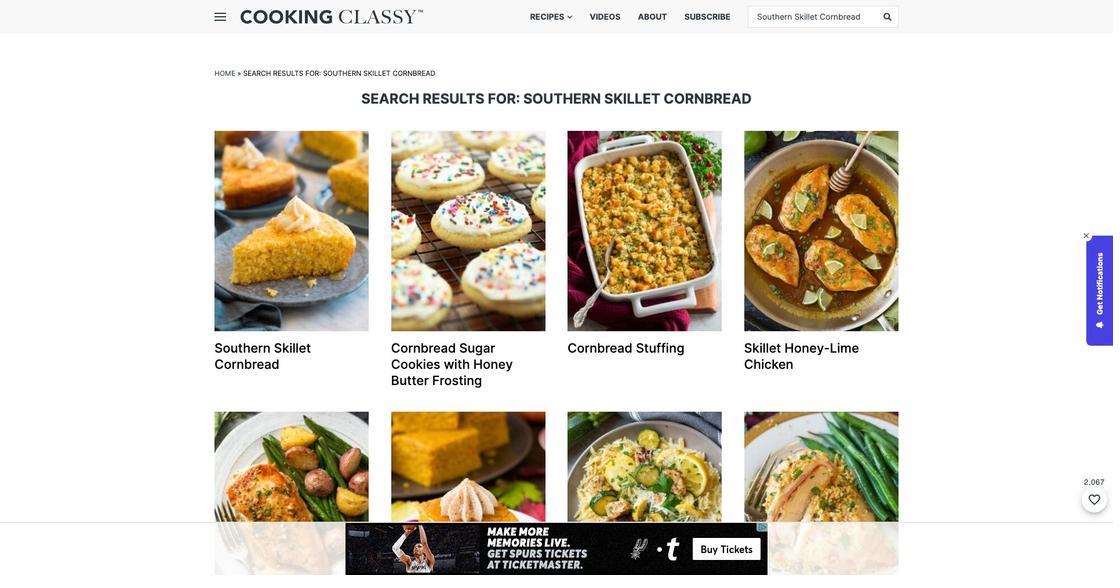 Task type: describe. For each thing, give the bounding box(es) containing it.
advertisement element
[[346, 523, 768, 576]]

Find a recipe text field
[[748, 6, 876, 27]]

cooking classy image
[[241, 10, 423, 24]]

skillet chicken with garlic herb butter sauce image
[[214, 412, 369, 576]]



Task type: vqa. For each thing, say whether or not it's contained in the screenshot.
submit
no



Task type: locate. For each thing, give the bounding box(es) containing it.
slice of southern cornbread shown on a plate, it's topped with a swirl of honey butter. image
[[214, 131, 369, 332]]

chicken cordon bleu image
[[744, 412, 899, 576]]

skillet lemon parmesan chicken zucchini and squash image
[[568, 412, 722, 576]]

cornbread stuffing shown in a white rectangular baking dish over a wooden platter with herbs, cranberries and a red cloth to the side. image
[[568, 131, 722, 332]]



